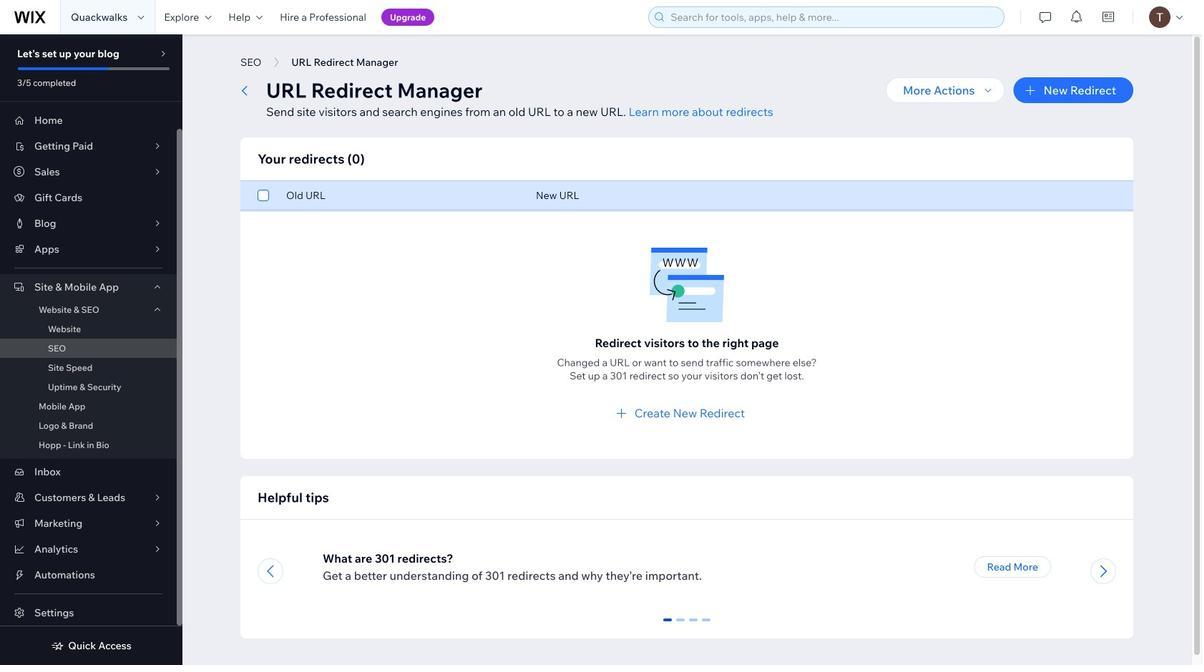 Task type: vqa. For each thing, say whether or not it's contained in the screenshot.
Arrow Up Outline Image
no



Task type: locate. For each thing, give the bounding box(es) containing it.
None checkbox
[[258, 187, 269, 204]]

Search for tools, apps, help & more... field
[[667, 7, 1000, 27]]

sidebar element
[[0, 34, 183, 665]]



